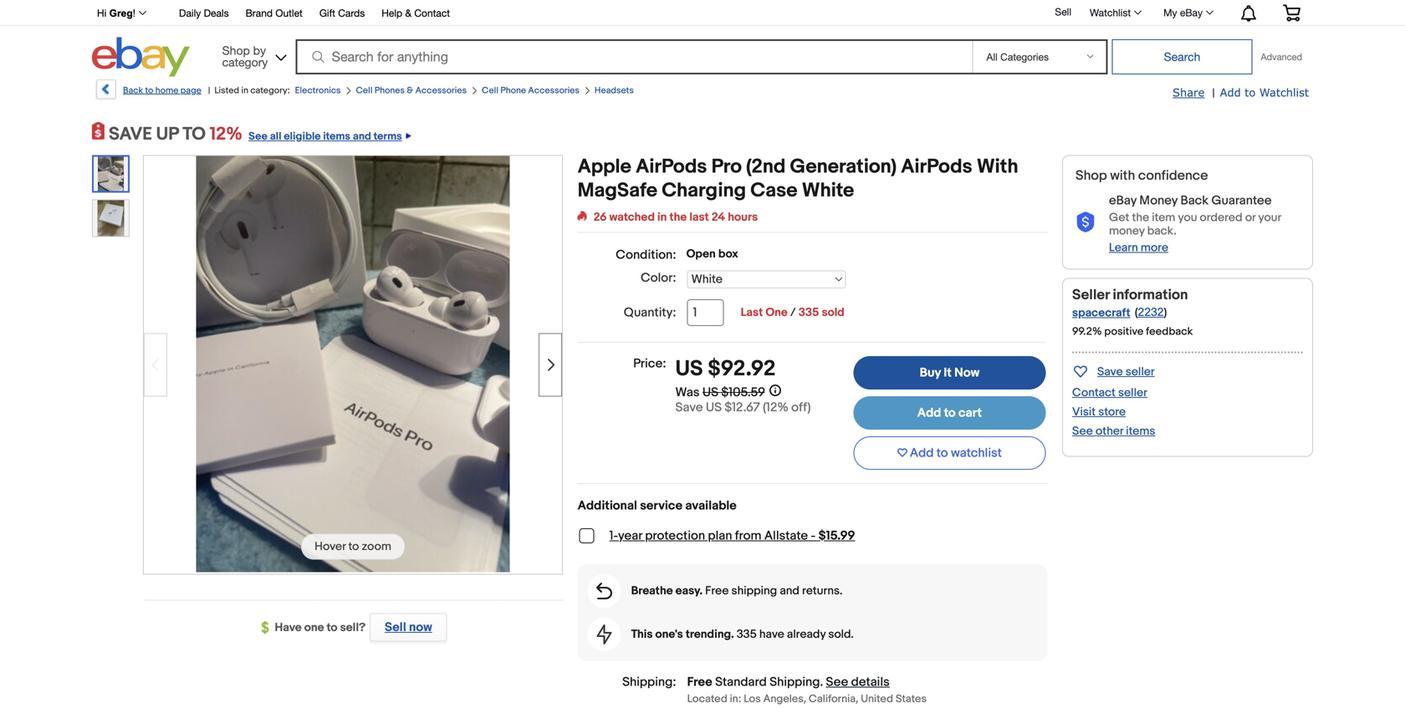 Task type: locate. For each thing, give the bounding box(es) containing it.
add to cart link
[[854, 397, 1046, 430]]

from
[[735, 529, 762, 544]]

0 vertical spatial shop
[[222, 44, 250, 57]]

0 horizontal spatial see
[[249, 130, 268, 143]]

1 horizontal spatial back
[[1181, 193, 1209, 208]]

sell for sell now
[[385, 620, 406, 635]]

0 horizontal spatial watchlist
[[1090, 7, 1131, 18]]

sell for sell
[[1055, 6, 1072, 18]]

sell inside "link"
[[385, 620, 406, 635]]

hours
[[728, 210, 758, 225]]

1 horizontal spatial accessories
[[528, 85, 580, 96]]

in inside us $92.92 main content
[[658, 210, 667, 225]]

2 vertical spatial with details__icon image
[[597, 625, 612, 645]]

save
[[109, 123, 152, 145]]

seller information spacecraft ( 2232 ) 99.2% positive feedback
[[1073, 287, 1193, 338]]

cell left phone
[[482, 85, 499, 96]]

1 horizontal spatial see
[[826, 675, 849, 690]]

the left last
[[670, 210, 687, 225]]

1 vertical spatial sell
[[385, 620, 406, 635]]

1 horizontal spatial 335
[[799, 306, 819, 320]]

cell phones & accessories link
[[356, 85, 467, 96]]

contact right the help on the top left
[[414, 7, 450, 19]]

shop left by
[[222, 44, 250, 57]]

daily
[[179, 7, 201, 19]]

seller for save
[[1126, 365, 1155, 379]]

watchlist inside watchlist 'link'
[[1090, 7, 1131, 18]]

brand
[[246, 7, 273, 19]]

.
[[820, 675, 823, 690]]

none submit inside shop by category banner
[[1112, 39, 1253, 74]]

apple
[[578, 155, 632, 179]]

deals
[[204, 7, 229, 19]]

with details__icon image left "get"
[[1076, 212, 1096, 233]]

| left listed
[[208, 85, 210, 96]]

1 the from the left
[[670, 210, 687, 225]]

None submit
[[1112, 39, 1253, 74]]

with details__icon image left breathe at the bottom left
[[597, 583, 613, 600]]

1 horizontal spatial contact
[[1073, 386, 1116, 400]]

to
[[183, 123, 206, 145]]

service
[[640, 499, 683, 514]]

items inside contact seller visit store see other items
[[1126, 425, 1156, 439]]

1 horizontal spatial in
[[658, 210, 667, 225]]

1 horizontal spatial shop
[[1076, 168, 1108, 184]]

1 cell from the left
[[356, 85, 373, 96]]

airpods up 26 watched in the last 24 hours
[[636, 155, 707, 179]]

0 horizontal spatial contact
[[414, 7, 450, 19]]

my
[[1164, 7, 1178, 18]]

us left $12.67
[[706, 400, 722, 415]]

0 vertical spatial free
[[705, 584, 729, 599]]

0 horizontal spatial in
[[241, 85, 248, 96]]

to left "home"
[[145, 85, 153, 96]]

share | add to watchlist
[[1173, 86, 1309, 100]]

airpods left with
[[901, 155, 973, 179]]

ebay inside account navigation
[[1180, 7, 1203, 18]]

add down buy
[[918, 406, 942, 421]]

to for cart
[[944, 406, 956, 421]]

listed
[[214, 85, 239, 96]]

0 horizontal spatial sell
[[385, 620, 406, 635]]

see
[[249, 130, 268, 143], [1073, 425, 1093, 439], [826, 675, 849, 690]]

1 vertical spatial free
[[687, 675, 713, 690]]

1 horizontal spatial cell
[[482, 85, 499, 96]]

1 horizontal spatial save
[[1098, 365, 1123, 379]]

account navigation
[[88, 0, 1314, 26]]

electronics link
[[295, 85, 341, 96]]

buy it now
[[920, 366, 980, 381]]

0 vertical spatial and
[[353, 130, 371, 143]]

| right share button
[[1213, 86, 1215, 100]]

contact inside contact seller visit store see other items
[[1073, 386, 1116, 400]]

0 vertical spatial watchlist
[[1090, 7, 1131, 18]]

and left terms
[[353, 130, 371, 143]]

quantity:
[[624, 305, 677, 320]]

1 vertical spatial seller
[[1119, 386, 1148, 400]]

with details__icon image for ebay money back guarantee
[[1076, 212, 1096, 233]]

home
[[155, 85, 179, 96]]

335 left the have
[[737, 628, 757, 642]]

1 horizontal spatial sell
[[1055, 6, 1072, 18]]

& right phones on the top
[[407, 85, 413, 96]]

(2nd
[[746, 155, 786, 179]]

0 horizontal spatial save
[[676, 400, 703, 415]]

1 horizontal spatial and
[[780, 584, 800, 599]]

1 vertical spatial ebay
[[1109, 193, 1137, 208]]

1-
[[610, 529, 618, 544]]

terms
[[374, 130, 402, 143]]

0 vertical spatial &
[[405, 7, 412, 19]]

seller for contact
[[1119, 386, 1148, 400]]

to inside button
[[937, 446, 948, 461]]

gift cards link
[[319, 5, 365, 23]]

0 horizontal spatial cell
[[356, 85, 373, 96]]

&
[[405, 7, 412, 19], [407, 85, 413, 96]]

2 cell from the left
[[482, 85, 499, 96]]

charging
[[662, 179, 746, 203]]

hi
[[97, 8, 107, 19]]

0 vertical spatial with details__icon image
[[1076, 212, 1096, 233]]

to left watchlist
[[937, 446, 948, 461]]

accessories right phone
[[528, 85, 580, 96]]

to down advanced 'link'
[[1245, 86, 1256, 99]]

back up you
[[1181, 193, 1209, 208]]

seller down save seller
[[1119, 386, 1148, 400]]

$92.92
[[708, 356, 776, 382]]

1 horizontal spatial airpods
[[901, 155, 973, 179]]

save for save seller
[[1098, 365, 1123, 379]]

watched
[[610, 210, 655, 225]]

and inside us $92.92 main content
[[780, 584, 800, 599]]

was
[[676, 385, 700, 400]]

with details__icon image left "this"
[[597, 625, 612, 645]]

1 vertical spatial 335
[[737, 628, 757, 642]]

watchlist right sell link
[[1090, 7, 1131, 18]]

1 vertical spatial see
[[1073, 425, 1093, 439]]

1 vertical spatial in
[[658, 210, 667, 225]]

1 vertical spatial back
[[1181, 193, 1209, 208]]

us
[[676, 356, 703, 382], [703, 385, 719, 400], [706, 400, 722, 415]]

0 vertical spatial in
[[241, 85, 248, 96]]

save down us $92.92
[[676, 400, 703, 415]]

sell left now
[[385, 620, 406, 635]]

save up contact seller link
[[1098, 365, 1123, 379]]

0 horizontal spatial back
[[123, 85, 143, 96]]

ebay inside ebay money back guarantee get the item you ordered or your money back. learn more
[[1109, 193, 1137, 208]]

brand outlet
[[246, 7, 303, 19]]

details
[[851, 675, 890, 690]]

back inside ebay money back guarantee get the item you ordered or your money back. learn more
[[1181, 193, 1209, 208]]

2 vertical spatial add
[[910, 446, 934, 461]]

items
[[323, 130, 351, 143], [1126, 425, 1156, 439]]

seller inside contact seller visit store see other items
[[1119, 386, 1148, 400]]

category
[[222, 55, 268, 69]]

daily deals link
[[179, 5, 229, 23]]

0 horizontal spatial the
[[670, 210, 687, 225]]

information
[[1113, 287, 1188, 304]]

add to cart
[[918, 406, 982, 421]]

to
[[145, 85, 153, 96], [1245, 86, 1256, 99], [944, 406, 956, 421], [937, 446, 948, 461], [327, 621, 338, 635]]

shop inside shop by category
[[222, 44, 250, 57]]

free right the easy.
[[705, 584, 729, 599]]

the
[[670, 210, 687, 225], [1132, 211, 1150, 225]]

sell left watchlist 'link'
[[1055, 6, 1072, 18]]

hi greg !
[[97, 8, 136, 19]]

back left "home"
[[123, 85, 143, 96]]

ebay money back guarantee get the item you ordered or your money back. learn more
[[1109, 193, 1282, 255]]

0 vertical spatial save
[[1098, 365, 1123, 379]]

save inside us $92.92 main content
[[676, 400, 703, 415]]

to inside share | add to watchlist
[[1245, 86, 1256, 99]]

seller inside button
[[1126, 365, 1155, 379]]

1 horizontal spatial items
[[1126, 425, 1156, 439]]

1 vertical spatial add
[[918, 406, 942, 421]]

2 horizontal spatial see
[[1073, 425, 1093, 439]]

2 the from the left
[[1132, 211, 1150, 225]]

cell for cell phones & accessories
[[356, 85, 373, 96]]

pro
[[712, 155, 742, 179]]

$12.67
[[725, 400, 760, 415]]

seller
[[1073, 287, 1110, 304]]

shipping
[[770, 675, 820, 690]]

1 vertical spatial contact
[[1073, 386, 1116, 400]]

last
[[690, 210, 709, 225]]

us right was
[[703, 385, 719, 400]]

your shopping cart image
[[1283, 4, 1302, 21]]

back.
[[1148, 224, 1177, 238]]

my ebay
[[1164, 7, 1203, 18]]

picture 1 of 2 image
[[94, 157, 128, 191]]

add inside button
[[910, 446, 934, 461]]

!
[[133, 8, 136, 19]]

add right share
[[1220, 86, 1241, 99]]

1 vertical spatial save
[[676, 400, 703, 415]]

1 horizontal spatial watchlist
[[1260, 86, 1309, 99]]

1 accessories from the left
[[415, 85, 467, 96]]

money
[[1140, 193, 1178, 208]]

0 vertical spatial ebay
[[1180, 7, 1203, 18]]

one
[[304, 621, 324, 635]]

0 horizontal spatial items
[[323, 130, 351, 143]]

0 horizontal spatial accessories
[[415, 85, 467, 96]]

brand outlet link
[[246, 5, 303, 23]]

0 horizontal spatial airpods
[[636, 155, 707, 179]]

335 right /
[[799, 306, 819, 320]]

1 horizontal spatial |
[[1213, 86, 1215, 100]]

0 horizontal spatial and
[[353, 130, 371, 143]]

cart
[[959, 406, 982, 421]]

the inside ebay money back guarantee get the item you ordered or your money back. learn more
[[1132, 211, 1150, 225]]

| inside share | add to watchlist
[[1213, 86, 1215, 100]]

free up located
[[687, 675, 713, 690]]

see left all
[[249, 130, 268, 143]]

ebay right the 'my'
[[1180, 7, 1203, 18]]

1 vertical spatial and
[[780, 584, 800, 599]]

shop with confidence
[[1076, 168, 1209, 184]]

2 vertical spatial see
[[826, 675, 849, 690]]

items right other
[[1126, 425, 1156, 439]]

items right eligible
[[323, 130, 351, 143]]

money
[[1109, 224, 1145, 238]]

see other items link
[[1073, 425, 1156, 439]]

and left returns.
[[780, 584, 800, 599]]

save seller button
[[1073, 362, 1155, 381]]

to left cart
[[944, 406, 956, 421]]

advanced link
[[1253, 40, 1311, 74]]

save inside button
[[1098, 365, 1123, 379]]

seller up contact seller link
[[1126, 365, 1155, 379]]

last one / 335 sold
[[741, 306, 845, 320]]

0 vertical spatial seller
[[1126, 365, 1155, 379]]

united
[[861, 693, 894, 706]]

your
[[1259, 211, 1282, 225]]

save for save us $12.67 (12% off)
[[676, 400, 703, 415]]

accessories right phones on the top
[[415, 85, 467, 96]]

0 horizontal spatial 335
[[737, 628, 757, 642]]

gift cards
[[319, 7, 365, 19]]

shop by category banner
[[88, 0, 1314, 81]]

sell inside account navigation
[[1055, 6, 1072, 18]]

in right listed
[[241, 85, 248, 96]]

cell
[[356, 85, 373, 96], [482, 85, 499, 96]]

0 horizontal spatial shop
[[222, 44, 250, 57]]

and
[[353, 130, 371, 143], [780, 584, 800, 599]]

contact
[[414, 7, 450, 19], [1073, 386, 1116, 400]]

see inside contact seller visit store see other items
[[1073, 425, 1093, 439]]

1 vertical spatial with details__icon image
[[597, 583, 613, 600]]

in right watched
[[658, 210, 667, 225]]

sold
[[822, 306, 845, 320]]

us $92.92 main content
[[578, 155, 1048, 709]]

1 vertical spatial shop
[[1076, 168, 1108, 184]]

seller
[[1126, 365, 1155, 379], [1119, 386, 1148, 400]]

0 vertical spatial add
[[1220, 86, 1241, 99]]

0 vertical spatial items
[[323, 130, 351, 143]]

and for terms
[[353, 130, 371, 143]]

cell left phones on the top
[[356, 85, 373, 96]]

learn
[[1109, 241, 1139, 255]]

in for watched
[[658, 210, 667, 225]]

1 vertical spatial items
[[1126, 425, 1156, 439]]

0 vertical spatial 335
[[799, 306, 819, 320]]

angeles,
[[764, 693, 807, 706]]

guarantee
[[1212, 193, 1272, 208]]

with details__icon image
[[1076, 212, 1096, 233], [597, 583, 613, 600], [597, 625, 612, 645]]

add down add to cart link
[[910, 446, 934, 461]]

0 vertical spatial contact
[[414, 7, 450, 19]]

the right "get"
[[1132, 211, 1150, 225]]

sell now
[[385, 620, 432, 635]]

ebay up "get"
[[1109, 193, 1137, 208]]

magsafe
[[578, 179, 658, 203]]

contact up visit store link
[[1073, 386, 1116, 400]]

1 horizontal spatial the
[[1132, 211, 1150, 225]]

with details__icon image for this one's trending.
[[597, 625, 612, 645]]

see down visit
[[1073, 425, 1093, 439]]

0 horizontal spatial ebay
[[1109, 193, 1137, 208]]

1 vertical spatial watchlist
[[1260, 86, 1309, 99]]

watchlist down advanced 'link'
[[1260, 86, 1309, 99]]

& right the help on the top left
[[405, 7, 412, 19]]

see right . at right
[[826, 675, 849, 690]]

additional service available
[[578, 499, 737, 514]]

shop left with
[[1076, 168, 1108, 184]]

1 horizontal spatial ebay
[[1180, 7, 1203, 18]]

0 vertical spatial sell
[[1055, 6, 1072, 18]]



Task type: describe. For each thing, give the bounding box(es) containing it.
located in: los angeles, california, united states
[[687, 693, 927, 706]]

shipping:
[[623, 675, 677, 690]]

Quantity: text field
[[687, 300, 724, 326]]

picture 2 of 2 image
[[93, 200, 129, 236]]

shop for shop by category
[[222, 44, 250, 57]]

open
[[687, 247, 716, 261]]

cell for cell phone accessories
[[482, 85, 499, 96]]

protection
[[645, 529, 705, 544]]

electronics
[[295, 85, 341, 96]]

us up was
[[676, 356, 703, 382]]

positive
[[1105, 325, 1144, 338]]

states
[[896, 693, 927, 706]]

the inside us $92.92 main content
[[670, 210, 687, 225]]

add to watchlist link
[[1220, 85, 1309, 100]]

visit
[[1073, 405, 1096, 420]]

to for home
[[145, 85, 153, 96]]

breathe easy. free shipping and returns.
[[631, 584, 843, 599]]

trending.
[[686, 628, 734, 642]]

apple airpods pro (2nd generation) airpods with magsafe charging case white - picture 1 of 2 image
[[196, 154, 510, 572]]

color
[[641, 271, 673, 286]]

2 airpods from the left
[[901, 155, 973, 179]]

contact inside help & contact link
[[414, 7, 450, 19]]

with
[[977, 155, 1019, 179]]

open box
[[687, 247, 738, 261]]

1 airpods from the left
[[636, 155, 707, 179]]

-
[[811, 529, 816, 544]]

)
[[1164, 306, 1167, 320]]

and for returns.
[[780, 584, 800, 599]]

see inside us $92.92 main content
[[826, 675, 849, 690]]

located
[[687, 693, 728, 706]]

off)
[[792, 400, 811, 415]]

other
[[1096, 425, 1124, 439]]

us for save
[[706, 400, 722, 415]]

335 for have
[[737, 628, 757, 642]]

get
[[1109, 211, 1130, 225]]

gift
[[319, 7, 335, 19]]

help
[[382, 7, 403, 19]]

greg
[[109, 8, 133, 19]]

phone
[[501, 85, 526, 96]]

breathe
[[631, 584, 673, 599]]

help & contact
[[382, 7, 450, 19]]

0 vertical spatial back
[[123, 85, 143, 96]]

us $92.92
[[676, 356, 776, 382]]

category:
[[250, 85, 290, 96]]

24
[[712, 210, 726, 225]]

335 for sold
[[799, 306, 819, 320]]

learn more link
[[1109, 241, 1169, 255]]

26
[[594, 210, 607, 225]]

1 vertical spatial &
[[407, 85, 413, 96]]

all
[[270, 130, 282, 143]]

with details__icon image for breathe easy.
[[597, 583, 613, 600]]

plan
[[708, 529, 732, 544]]

sell?
[[340, 621, 366, 635]]

store
[[1099, 405, 1126, 420]]

add for add to cart
[[918, 406, 942, 421]]

page
[[181, 85, 202, 96]]

see details link
[[826, 675, 890, 690]]

save us $12.67 (12% off)
[[676, 400, 811, 415]]

up
[[156, 123, 179, 145]]

/
[[791, 306, 796, 320]]

more
[[1141, 241, 1169, 255]]

in for listed
[[241, 85, 248, 96]]

watchlist inside share | add to watchlist
[[1260, 86, 1309, 99]]

Search for anything text field
[[298, 41, 969, 73]]

standard shipping . see details
[[715, 675, 890, 690]]

0 vertical spatial see
[[249, 130, 268, 143]]

add inside share | add to watchlist
[[1220, 86, 1241, 99]]

see all eligible items and terms link
[[243, 123, 411, 145]]

returns.
[[802, 584, 843, 599]]

0 horizontal spatial |
[[208, 85, 210, 96]]

contact seller visit store see other items
[[1073, 386, 1156, 439]]

(12%
[[763, 400, 789, 415]]

apple airpods pro (2nd generation) airpods with magsafe charging case white
[[578, 155, 1019, 203]]

26 watched in the last 24 hours
[[594, 210, 758, 225]]

already
[[787, 628, 826, 642]]

$15.99
[[819, 529, 856, 544]]

save up to 12%
[[109, 123, 243, 145]]

to right one
[[327, 621, 338, 635]]

now
[[409, 620, 432, 635]]

outlet
[[276, 7, 303, 19]]

& inside account navigation
[[405, 7, 412, 19]]

2232
[[1138, 306, 1164, 320]]

have one to sell?
[[275, 621, 366, 635]]

buy it now link
[[854, 356, 1046, 390]]

help & contact link
[[382, 5, 450, 23]]

cards
[[338, 7, 365, 19]]

dollar sign image
[[261, 622, 275, 635]]

in:
[[730, 693, 742, 706]]

buy
[[920, 366, 941, 381]]

daily deals
[[179, 7, 229, 19]]

california,
[[809, 693, 859, 706]]

now
[[955, 366, 980, 381]]

add to watchlist
[[910, 446, 1002, 461]]

have
[[760, 628, 785, 642]]

2 accessories from the left
[[528, 85, 580, 96]]

it
[[944, 366, 952, 381]]

sell now link
[[366, 614, 447, 642]]

save seller
[[1098, 365, 1155, 379]]

watchlist
[[951, 446, 1002, 461]]

with
[[1111, 168, 1136, 184]]

shop for shop with confidence
[[1076, 168, 1108, 184]]

shop by category button
[[215, 37, 290, 73]]

see all eligible items and terms
[[249, 130, 402, 143]]

add for add to watchlist
[[910, 446, 934, 461]]

shop by category
[[222, 44, 268, 69]]

sold.
[[829, 628, 854, 642]]

us for was
[[703, 385, 719, 400]]

headsets link
[[595, 85, 634, 96]]

to for watchlist
[[937, 446, 948, 461]]

price:
[[633, 356, 666, 371]]

cell phone accessories
[[482, 85, 580, 96]]

contact seller link
[[1073, 386, 1148, 400]]

my ebay link
[[1155, 3, 1222, 23]]

by
[[253, 44, 266, 57]]



Task type: vqa. For each thing, say whether or not it's contained in the screenshot.
UPS in the UPS STANDARD TO CANADA 0 BUSINESS DAYS
no



